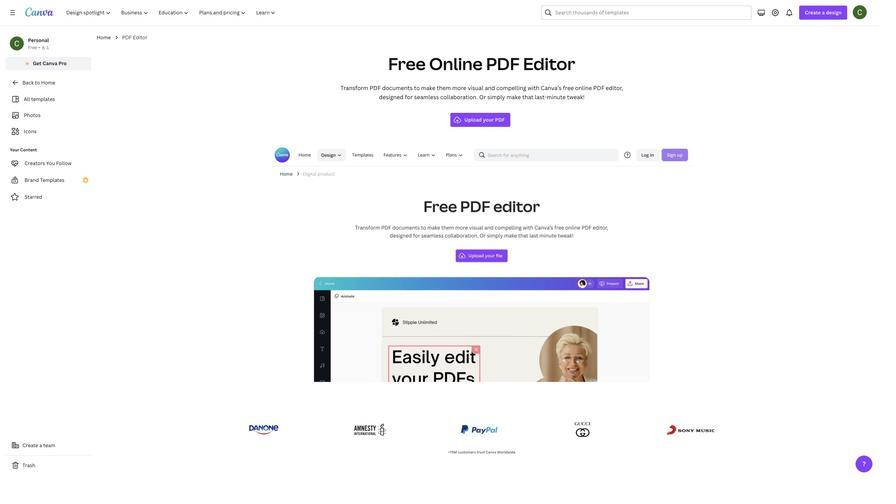 Task type: vqa. For each thing, say whether or not it's contained in the screenshot.
make to the right
yes



Task type: locate. For each thing, give the bounding box(es) containing it.
1 horizontal spatial a
[[823, 9, 826, 16]]

your content
[[10, 147, 37, 153]]

canva left pro
[[43, 60, 57, 67]]

1 vertical spatial a
[[39, 442, 42, 449]]

home link
[[97, 34, 111, 41]]

0 horizontal spatial create
[[22, 442, 38, 449]]

visual
[[468, 84, 484, 92]]

trust
[[477, 450, 485, 455]]

1 horizontal spatial make
[[507, 93, 521, 101]]

canva's
[[541, 84, 562, 92]]

trash link
[[6, 459, 91, 473]]

0 vertical spatial canva
[[43, 60, 57, 67]]

1 horizontal spatial create
[[806, 9, 822, 16]]

create for create a design
[[806, 9, 822, 16]]

0 vertical spatial create
[[806, 9, 822, 16]]

pdf
[[122, 34, 132, 41], [487, 52, 520, 75], [370, 84, 381, 92], [594, 84, 605, 92], [496, 116, 505, 123]]

1 vertical spatial canva
[[486, 450, 497, 455]]

worldwide
[[498, 450, 516, 455]]

free online pdf editor
[[389, 52, 576, 75]]

0 horizontal spatial to
[[35, 79, 40, 86]]

a left design
[[823, 9, 826, 16]]

personal
[[28, 37, 49, 44]]

upload your pdf button
[[451, 113, 511, 127]]

paypal image
[[460, 422, 500, 438]]

trusted by element
[[239, 417, 725, 443]]

+75m customers trust canva worldwide
[[449, 450, 516, 455]]

create for create a team
[[22, 442, 38, 449]]

back to home link
[[6, 76, 91, 90]]

content
[[20, 147, 37, 153]]

0 vertical spatial editor
[[133, 34, 148, 41]]

back to home
[[22, 79, 55, 86]]

documents
[[383, 84, 413, 92]]

free for free •
[[28, 45, 37, 51]]

creators you follow
[[25, 160, 72, 167]]

back
[[22, 79, 34, 86]]

canva right trust in the right bottom of the page
[[486, 450, 497, 455]]

make down compelling
[[507, 93, 521, 101]]

0 horizontal spatial a
[[39, 442, 42, 449]]

to
[[35, 79, 40, 86], [414, 84, 420, 92]]

a inside button
[[39, 442, 42, 449]]

1 vertical spatial create
[[22, 442, 38, 449]]

pdf right home link
[[122, 34, 132, 41]]

create left design
[[806, 9, 822, 16]]

0 horizontal spatial editor
[[133, 34, 148, 41]]

1 vertical spatial free
[[389, 52, 426, 75]]

to inside back to home link
[[35, 79, 40, 86]]

editor
[[133, 34, 148, 41], [524, 52, 576, 75]]

transform
[[341, 84, 369, 92]]

them
[[437, 84, 451, 92]]

create a team button
[[6, 439, 91, 453]]

icons link
[[10, 125, 87, 138]]

all
[[24, 96, 30, 102]]

create inside button
[[22, 442, 38, 449]]

get canva pro
[[33, 60, 67, 67]]

creators you follow link
[[6, 156, 91, 171]]

get
[[33, 60, 41, 67]]

home
[[97, 34, 111, 41], [41, 79, 55, 86]]

1 vertical spatial home
[[41, 79, 55, 86]]

follow
[[56, 160, 72, 167]]

0 horizontal spatial canva
[[43, 60, 57, 67]]

templates
[[31, 96, 55, 102]]

create a team
[[22, 442, 55, 449]]

tweak!
[[568, 93, 585, 101]]

1 horizontal spatial to
[[414, 84, 420, 92]]

upload your pdf
[[465, 116, 505, 123]]

starred
[[25, 194, 42, 200]]

1 horizontal spatial home
[[97, 34, 111, 41]]

home left pdf editor
[[97, 34, 111, 41]]

top level navigation element
[[62, 6, 282, 20]]

a inside dropdown button
[[823, 9, 826, 16]]

free
[[28, 45, 37, 51], [389, 52, 426, 75]]

0 horizontal spatial free
[[28, 45, 37, 51]]

canva
[[43, 60, 57, 67], [486, 450, 497, 455]]

that
[[523, 93, 534, 101]]

canva inside button
[[43, 60, 57, 67]]

amnesty international image
[[353, 422, 387, 438]]

with
[[528, 84, 540, 92]]

free for free online pdf editor
[[389, 52, 426, 75]]

create inside dropdown button
[[806, 9, 822, 16]]

create
[[806, 9, 822, 16], [22, 442, 38, 449]]

0 vertical spatial free
[[28, 45, 37, 51]]

None search field
[[542, 6, 752, 20]]

customers
[[458, 450, 476, 455]]

1 vertical spatial make
[[507, 93, 521, 101]]

0 vertical spatial a
[[823, 9, 826, 16]]

danone image
[[248, 422, 280, 438]]

0 vertical spatial home
[[97, 34, 111, 41]]

pdf right your
[[496, 116, 505, 123]]

gucci image
[[573, 422, 594, 438]]

or
[[480, 93, 487, 101]]

free •
[[28, 45, 40, 51]]

christina overa image
[[854, 5, 868, 19]]

free up documents
[[389, 52, 426, 75]]

collaboration.
[[441, 93, 478, 101]]

make
[[422, 84, 436, 92], [507, 93, 521, 101]]

transform pdf documents to make them more visual and compelling with canva's free online pdf editor, designed for seamless collaboration. or simply make that last-minute tweak!
[[341, 84, 624, 101]]

1 vertical spatial editor
[[524, 52, 576, 75]]

trash
[[22, 462, 35, 469]]

make up seamless
[[422, 84, 436, 92]]

1 horizontal spatial free
[[389, 52, 426, 75]]

0 vertical spatial make
[[422, 84, 436, 92]]

photos link
[[10, 109, 87, 122]]

free left •
[[28, 45, 37, 51]]

a
[[823, 9, 826, 16], [39, 442, 42, 449]]

to right 'back' in the left top of the page
[[35, 79, 40, 86]]

create left "team"
[[22, 442, 38, 449]]

home up all templates link
[[41, 79, 55, 86]]

a left "team"
[[39, 442, 42, 449]]

to up seamless
[[414, 84, 420, 92]]



Task type: describe. For each thing, give the bounding box(es) containing it.
starred link
[[6, 190, 91, 204]]

brand templates
[[25, 177, 64, 184]]

to inside transform pdf documents to make them more visual and compelling with canva's free online pdf editor, designed for seamless collaboration. or simply make that last-minute tweak!
[[414, 84, 420, 92]]

team
[[43, 442, 55, 449]]

upload
[[465, 116, 482, 123]]

pdf up designed
[[370, 84, 381, 92]]

online
[[576, 84, 593, 92]]

brand templates link
[[6, 173, 91, 187]]

designed
[[379, 93, 404, 101]]

creators
[[25, 160, 45, 167]]

design
[[827, 9, 842, 16]]

1
[[47, 45, 49, 51]]

pdf inside button
[[496, 116, 505, 123]]

your
[[10, 147, 19, 153]]

online
[[430, 52, 483, 75]]

icons
[[24, 128, 37, 135]]

pdf right online
[[594, 84, 605, 92]]

a for team
[[39, 442, 42, 449]]

pro
[[59, 60, 67, 67]]

all templates link
[[10, 93, 87, 106]]

0 horizontal spatial make
[[422, 84, 436, 92]]

more
[[453, 84, 467, 92]]

pdf up compelling
[[487, 52, 520, 75]]

free
[[563, 84, 574, 92]]

you
[[46, 160, 55, 167]]

your
[[483, 116, 494, 123]]

photos
[[24, 112, 41, 119]]

sony music image
[[667, 422, 717, 438]]

brand
[[25, 177, 39, 184]]

a for design
[[823, 9, 826, 16]]

•
[[38, 45, 40, 51]]

all templates
[[24, 96, 55, 102]]

0 horizontal spatial home
[[41, 79, 55, 86]]

simply
[[488, 93, 506, 101]]

and
[[485, 84, 496, 92]]

for
[[405, 93, 413, 101]]

minute
[[547, 93, 566, 101]]

create a design
[[806, 9, 842, 16]]

editor,
[[606, 84, 624, 92]]

1 horizontal spatial canva
[[486, 450, 497, 455]]

templates
[[40, 177, 64, 184]]

compelling
[[497, 84, 527, 92]]

seamless
[[415, 93, 439, 101]]

create a design button
[[800, 6, 848, 20]]

last-
[[535, 93, 547, 101]]

Search search field
[[556, 6, 748, 19]]

+75m
[[449, 450, 457, 455]]

1 horizontal spatial editor
[[524, 52, 576, 75]]

get canva pro button
[[6, 57, 91, 70]]

pdf editor
[[122, 34, 148, 41]]



